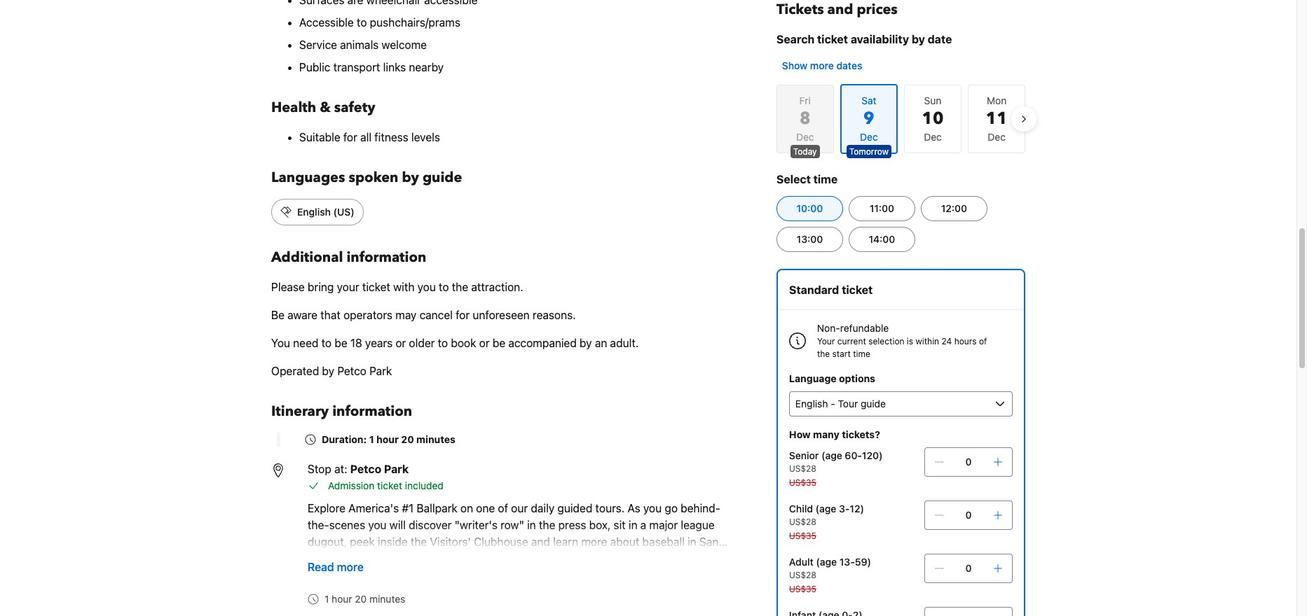 Task type: describe. For each thing, give the bounding box(es) containing it.
standard
[[789, 284, 839, 297]]

need
[[293, 337, 319, 350]]

attraction.
[[471, 281, 523, 294]]

0 for adult (age 13-59)
[[966, 563, 972, 575]]

14:00
[[869, 233, 895, 245]]

service animals welcome
[[299, 39, 427, 51]]

fri 8 dec today
[[793, 95, 817, 157]]

how
[[789, 429, 811, 441]]

12)
[[850, 503, 864, 515]]

dec for 8
[[796, 131, 814, 143]]

duration:
[[322, 434, 367, 446]]

0 vertical spatial the
[[452, 281, 468, 294]]

us$35 for senior
[[789, 478, 817, 489]]

read more
[[308, 562, 364, 574]]

select
[[777, 173, 811, 186]]

accessible
[[299, 16, 354, 29]]

search ticket availability by date
[[777, 33, 952, 46]]

region containing 8
[[765, 79, 1037, 160]]

guide
[[423, 168, 462, 187]]

you need to be 18 years or older to book or be accompanied by an adult.
[[271, 337, 639, 350]]

transport
[[333, 61, 380, 74]]

english
[[297, 206, 331, 218]]

itinerary information
[[271, 402, 412, 421]]

be
[[271, 309, 285, 322]]

public
[[299, 61, 330, 74]]

us$35 for child
[[789, 531, 817, 542]]

tickets?
[[842, 429, 880, 441]]

3-
[[839, 503, 850, 515]]

0 vertical spatial 20
[[401, 434, 414, 446]]

(age for 60-
[[822, 450, 842, 462]]

that
[[321, 309, 341, 322]]

bring
[[308, 281, 334, 294]]

adult
[[789, 557, 814, 569]]

language options
[[789, 373, 876, 385]]

to left book
[[438, 337, 448, 350]]

(age for 13-
[[816, 557, 837, 569]]

availability
[[851, 33, 909, 46]]

and
[[828, 0, 853, 19]]

by left guide
[[402, 168, 419, 187]]

by left date
[[912, 33, 925, 46]]

welcome
[[382, 39, 427, 51]]

suitable
[[299, 131, 340, 144]]

by right operated at the bottom left
[[322, 365, 334, 378]]

public transport links nearby
[[299, 61, 444, 74]]

child (age 3-12) us$28
[[789, 503, 864, 528]]

to right need
[[321, 337, 332, 350]]

1 horizontal spatial 1
[[369, 434, 374, 446]]

0 horizontal spatial hour
[[332, 594, 352, 606]]

itinerary
[[271, 402, 329, 421]]

languages spoken by guide
[[271, 168, 462, 187]]

dec for 10
[[924, 131, 942, 143]]

included
[[405, 480, 444, 492]]

petco for at:
[[350, 463, 381, 476]]

1 vertical spatial for
[[456, 309, 470, 322]]

current
[[838, 336, 866, 347]]

senior (age 60-120) us$28
[[789, 450, 883, 475]]

prices
[[857, 0, 898, 19]]

admission
[[328, 480, 375, 492]]

additional
[[271, 248, 343, 267]]

of
[[979, 336, 987, 347]]

petco for by
[[337, 365, 367, 378]]

english (us)
[[297, 206, 355, 218]]

refundable
[[840, 322, 889, 334]]

nearby
[[409, 61, 444, 74]]

mon
[[987, 95, 1007, 107]]

levels
[[411, 131, 440, 144]]

you
[[271, 337, 290, 350]]

0 for child (age 3-12)
[[966, 510, 972, 522]]

accessible to pushchairs/prams
[[299, 16, 461, 29]]

&
[[320, 98, 331, 117]]

start
[[832, 349, 851, 360]]

select time
[[777, 173, 838, 186]]

service
[[299, 39, 337, 51]]

options
[[839, 373, 876, 385]]

senior
[[789, 450, 819, 462]]

13-
[[840, 557, 855, 569]]

how many tickets?
[[789, 429, 880, 441]]

1 be from the left
[[335, 337, 347, 350]]

selection
[[869, 336, 905, 347]]

0 vertical spatial time
[[814, 173, 838, 186]]

12:00
[[941, 203, 967, 215]]

duration: 1 hour 20 minutes
[[322, 434, 456, 446]]

show more dates
[[782, 60, 863, 72]]

10:00
[[797, 203, 823, 215]]

0 vertical spatial minutes
[[417, 434, 456, 446]]

cancel
[[420, 309, 453, 322]]

pushchairs/prams
[[370, 16, 461, 29]]

information for itinerary information
[[332, 402, 412, 421]]



Task type: locate. For each thing, give the bounding box(es) containing it.
unforeseen
[[473, 309, 530, 322]]

1 vertical spatial us$28
[[789, 517, 817, 528]]

admission ticket included
[[328, 480, 444, 492]]

fri
[[800, 95, 811, 107]]

information
[[347, 248, 427, 267], [332, 402, 412, 421]]

operated by petco park
[[271, 365, 392, 378]]

petco down 18
[[337, 365, 367, 378]]

the down the your on the bottom right
[[817, 349, 830, 360]]

3 dec from the left
[[988, 131, 1006, 143]]

ticket for admission ticket included
[[377, 480, 402, 492]]

1 horizontal spatial time
[[853, 349, 871, 360]]

ticket left with
[[362, 281, 390, 294]]

time down current
[[853, 349, 871, 360]]

1 horizontal spatial be
[[493, 337, 506, 350]]

all
[[360, 131, 372, 144]]

park for stop at: petco park
[[384, 463, 409, 476]]

ticket left included
[[377, 480, 402, 492]]

safety
[[334, 98, 375, 117]]

more inside button
[[810, 60, 834, 72]]

health & safety
[[271, 98, 375, 117]]

2 0 from the top
[[966, 510, 972, 522]]

information for additional information
[[347, 248, 427, 267]]

your
[[817, 336, 835, 347]]

11:00
[[870, 203, 895, 215]]

be aware that operators may cancel for unforeseen reasons.
[[271, 309, 576, 322]]

petco up admission
[[350, 463, 381, 476]]

0 horizontal spatial more
[[337, 562, 364, 574]]

read more button
[[299, 551, 372, 585]]

more for read
[[337, 562, 364, 574]]

for left "all"
[[343, 131, 357, 144]]

(age inside child (age 3-12) us$28
[[816, 503, 837, 515]]

minutes
[[417, 434, 456, 446], [369, 594, 405, 606]]

ticket for search ticket availability by date
[[817, 33, 848, 46]]

tickets
[[777, 0, 824, 19]]

us$28 down adult
[[789, 571, 817, 581]]

1 vertical spatial us$35
[[789, 531, 817, 542]]

may
[[396, 309, 417, 322]]

1 horizontal spatial dec
[[924, 131, 942, 143]]

(age for 3-
[[816, 503, 837, 515]]

suitable for all fitness levels
[[299, 131, 440, 144]]

1 horizontal spatial minutes
[[417, 434, 456, 446]]

(age left 3-
[[816, 503, 837, 515]]

20 up included
[[401, 434, 414, 446]]

read
[[308, 562, 334, 574]]

to up service animals welcome in the top left of the page
[[357, 16, 367, 29]]

1 us$35 from the top
[[789, 478, 817, 489]]

minutes down read more button
[[369, 594, 405, 606]]

0 vertical spatial more
[[810, 60, 834, 72]]

18
[[350, 337, 362, 350]]

(age
[[822, 450, 842, 462], [816, 503, 837, 515], [816, 557, 837, 569]]

0 horizontal spatial time
[[814, 173, 838, 186]]

20 down read more
[[355, 594, 367, 606]]

be
[[335, 337, 347, 350], [493, 337, 506, 350]]

20
[[401, 434, 414, 446], [355, 594, 367, 606]]

us$28 inside child (age 3-12) us$28
[[789, 517, 817, 528]]

health
[[271, 98, 316, 117]]

ticket up the show more dates
[[817, 33, 848, 46]]

dates
[[837, 60, 863, 72]]

(age down how many tickets?
[[822, 450, 842, 462]]

show more dates button
[[777, 53, 868, 79]]

60-
[[845, 450, 862, 462]]

older
[[409, 337, 435, 350]]

1 horizontal spatial for
[[456, 309, 470, 322]]

1 horizontal spatial hour
[[377, 434, 399, 446]]

0 horizontal spatial the
[[452, 281, 468, 294]]

0 horizontal spatial 1
[[325, 594, 329, 606]]

more inside button
[[337, 562, 364, 574]]

0 vertical spatial petco
[[337, 365, 367, 378]]

2 horizontal spatial dec
[[988, 131, 1006, 143]]

more right read
[[337, 562, 364, 574]]

more
[[810, 60, 834, 72], [337, 562, 364, 574]]

us$28 inside adult (age 13-59) us$28
[[789, 571, 817, 581]]

(age left 13-
[[816, 557, 837, 569]]

1 right duration:
[[369, 434, 374, 446]]

0 vertical spatial park
[[369, 365, 392, 378]]

0 vertical spatial 0
[[966, 456, 972, 468]]

1 horizontal spatial the
[[817, 349, 830, 360]]

the inside non-refundable your current selection is within 24 hours of the start time
[[817, 349, 830, 360]]

region
[[765, 79, 1037, 160]]

ticket up refundable at the right bottom of the page
[[842, 284, 873, 297]]

sun
[[924, 95, 942, 107]]

1 vertical spatial 20
[[355, 594, 367, 606]]

2 be from the left
[[493, 337, 506, 350]]

is
[[907, 336, 914, 347]]

0 horizontal spatial minutes
[[369, 594, 405, 606]]

standard ticket
[[789, 284, 873, 297]]

at:
[[334, 463, 347, 476]]

additional information
[[271, 248, 427, 267]]

an
[[595, 337, 607, 350]]

be down unforeseen
[[493, 337, 506, 350]]

10
[[922, 107, 944, 130]]

be left 18
[[335, 337, 347, 350]]

date
[[928, 33, 952, 46]]

1 vertical spatial park
[[384, 463, 409, 476]]

animals
[[340, 39, 379, 51]]

1 horizontal spatial more
[[810, 60, 834, 72]]

time inside non-refundable your current selection is within 24 hours of the start time
[[853, 349, 871, 360]]

operators
[[344, 309, 393, 322]]

you
[[418, 281, 436, 294]]

please bring your ticket with you to the attraction.
[[271, 281, 523, 294]]

sun 10 dec
[[922, 95, 944, 143]]

information up "please bring your ticket with you to the attraction."
[[347, 248, 427, 267]]

more right show
[[810, 60, 834, 72]]

1 vertical spatial 0
[[966, 510, 972, 522]]

your
[[337, 281, 359, 294]]

languages
[[271, 168, 345, 187]]

reasons.
[[533, 309, 576, 322]]

8
[[800, 107, 811, 130]]

us$35 up child
[[789, 478, 817, 489]]

2 or from the left
[[479, 337, 490, 350]]

hour
[[377, 434, 399, 446], [332, 594, 352, 606]]

1 or from the left
[[396, 337, 406, 350]]

please
[[271, 281, 305, 294]]

1 vertical spatial information
[[332, 402, 412, 421]]

mon 11 dec
[[986, 95, 1008, 143]]

0 for senior (age 60-120)
[[966, 456, 972, 468]]

stop
[[308, 463, 331, 476]]

park down years
[[369, 365, 392, 378]]

(age inside adult (age 13-59) us$28
[[816, 557, 837, 569]]

1 vertical spatial (age
[[816, 503, 837, 515]]

many
[[813, 429, 840, 441]]

us$35
[[789, 478, 817, 489], [789, 531, 817, 542], [789, 585, 817, 595]]

1 vertical spatial hour
[[332, 594, 352, 606]]

2 us$35 from the top
[[789, 531, 817, 542]]

0 horizontal spatial for
[[343, 131, 357, 144]]

0 vertical spatial for
[[343, 131, 357, 144]]

1 vertical spatial 1
[[325, 594, 329, 606]]

1 vertical spatial petco
[[350, 463, 381, 476]]

2 vertical spatial us$28
[[789, 571, 817, 581]]

hour up stop at: petco park
[[377, 434, 399, 446]]

2 dec from the left
[[924, 131, 942, 143]]

accompanied
[[508, 337, 577, 350]]

0 vertical spatial us$28
[[789, 464, 817, 475]]

59)
[[855, 557, 871, 569]]

1 0 from the top
[[966, 456, 972, 468]]

dec down 10
[[924, 131, 942, 143]]

3 0 from the top
[[966, 563, 972, 575]]

1 horizontal spatial or
[[479, 337, 490, 350]]

2 us$28 from the top
[[789, 517, 817, 528]]

0 vertical spatial hour
[[377, 434, 399, 446]]

120)
[[862, 450, 883, 462]]

3 us$28 from the top
[[789, 571, 817, 581]]

dec inside mon 11 dec
[[988, 131, 1006, 143]]

us$28 down child
[[789, 517, 817, 528]]

park for operated by petco park
[[369, 365, 392, 378]]

(age inside senior (age 60-120) us$28
[[822, 450, 842, 462]]

for right cancel
[[456, 309, 470, 322]]

dec up today
[[796, 131, 814, 143]]

park up admission ticket included
[[384, 463, 409, 476]]

language
[[789, 373, 837, 385]]

stop at: petco park
[[308, 463, 409, 476]]

1 vertical spatial more
[[337, 562, 364, 574]]

us$35 up adult
[[789, 531, 817, 542]]

or right book
[[479, 337, 490, 350]]

petco
[[337, 365, 367, 378], [350, 463, 381, 476]]

information up duration: 1 hour 20 minutes
[[332, 402, 412, 421]]

dec for 11
[[988, 131, 1006, 143]]

1 vertical spatial time
[[853, 349, 871, 360]]

us$35 down adult
[[789, 585, 817, 595]]

child
[[789, 503, 813, 515]]

1 dec from the left
[[796, 131, 814, 143]]

with
[[393, 281, 415, 294]]

us$35 for adult
[[789, 585, 817, 595]]

today
[[793, 147, 817, 157]]

2 vertical spatial (age
[[816, 557, 837, 569]]

time right select on the top right
[[814, 173, 838, 186]]

0 vertical spatial 1
[[369, 434, 374, 446]]

11
[[986, 107, 1008, 130]]

1 vertical spatial minutes
[[369, 594, 405, 606]]

0 vertical spatial (age
[[822, 450, 842, 462]]

0 horizontal spatial or
[[396, 337, 406, 350]]

us$28
[[789, 464, 817, 475], [789, 517, 817, 528], [789, 571, 817, 581]]

us$28 inside senior (age 60-120) us$28
[[789, 464, 817, 475]]

0 vertical spatial us$35
[[789, 478, 817, 489]]

us$28 for adult
[[789, 571, 817, 581]]

0
[[966, 456, 972, 468], [966, 510, 972, 522], [966, 563, 972, 575]]

us$28 down senior
[[789, 464, 817, 475]]

dec inside the fri 8 dec today
[[796, 131, 814, 143]]

minutes up included
[[417, 434, 456, 446]]

for
[[343, 131, 357, 144], [456, 309, 470, 322]]

fitness
[[375, 131, 408, 144]]

3 us$35 from the top
[[789, 585, 817, 595]]

more for show
[[810, 60, 834, 72]]

us$28 for senior
[[789, 464, 817, 475]]

(us)
[[333, 206, 355, 218]]

operated
[[271, 365, 319, 378]]

hour down read more
[[332, 594, 352, 606]]

by left an
[[580, 337, 592, 350]]

book
[[451, 337, 476, 350]]

us$28 for child
[[789, 517, 817, 528]]

spoken
[[349, 168, 398, 187]]

2 vertical spatial us$35
[[789, 585, 817, 595]]

to right "you"
[[439, 281, 449, 294]]

2 vertical spatial 0
[[966, 563, 972, 575]]

ticket for standard ticket
[[842, 284, 873, 297]]

aware
[[288, 309, 318, 322]]

0 horizontal spatial be
[[335, 337, 347, 350]]

1 down read
[[325, 594, 329, 606]]

dec inside sun 10 dec
[[924, 131, 942, 143]]

1 horizontal spatial 20
[[401, 434, 414, 446]]

the right "you"
[[452, 281, 468, 294]]

1 us$28 from the top
[[789, 464, 817, 475]]

0 horizontal spatial dec
[[796, 131, 814, 143]]

0 horizontal spatial 20
[[355, 594, 367, 606]]

13:00
[[797, 233, 823, 245]]

0 vertical spatial information
[[347, 248, 427, 267]]

or left older
[[396, 337, 406, 350]]

dec down the 11
[[988, 131, 1006, 143]]

by
[[912, 33, 925, 46], [402, 168, 419, 187], [580, 337, 592, 350], [322, 365, 334, 378]]

hours
[[955, 336, 977, 347]]

1 vertical spatial the
[[817, 349, 830, 360]]

links
[[383, 61, 406, 74]]

1 hour 20 minutes
[[325, 594, 405, 606]]



Task type: vqa. For each thing, say whether or not it's contained in the screenshot.
bottommost event
no



